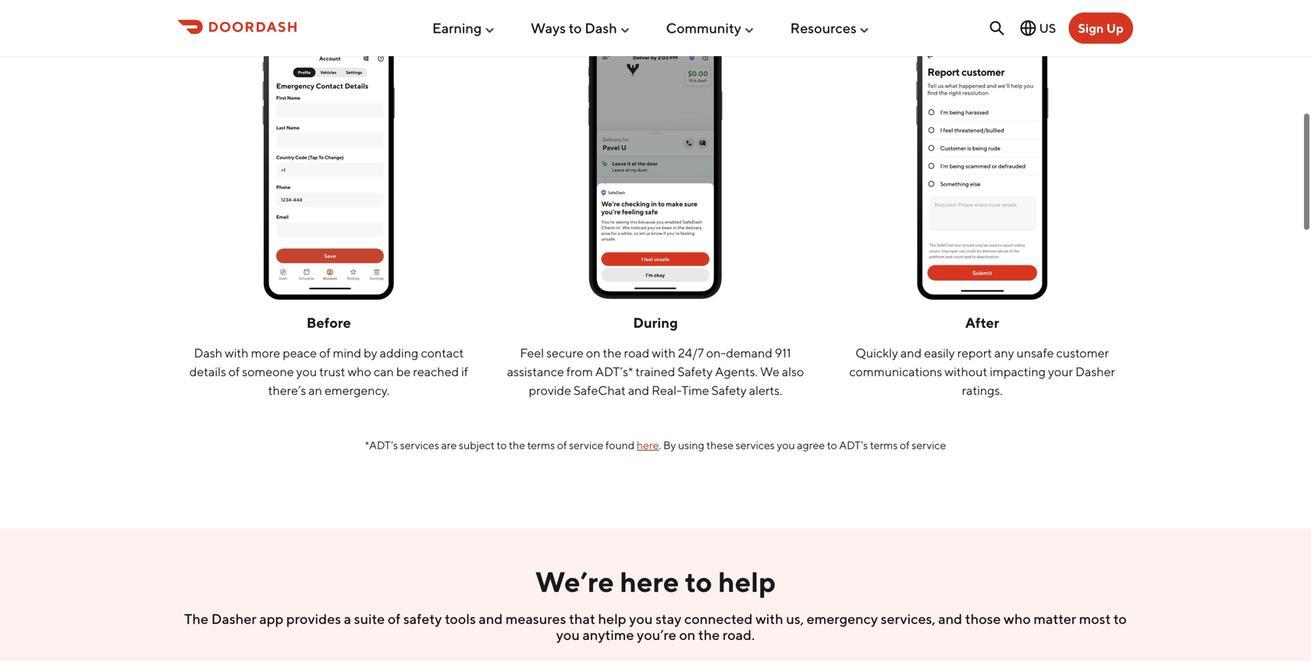 Task type: describe. For each thing, give the bounding box(es) containing it.
we're
[[536, 565, 615, 598]]

on inside the dasher app provides a suite of safety tools and measures that help you stay connected with us, emergency services, and those who matter most to you anytime you're on the road.
[[680, 627, 696, 643]]

by
[[664, 439, 676, 452]]

be
[[396, 364, 411, 379]]

us
[[1040, 21, 1057, 36]]

of up the trust
[[319, 345, 331, 360]]

feel secure on the road with 24/7 on-demand 911 assistance from adt's* trained safety agents. we also provide safechat and real-time safety alerts.
[[507, 345, 805, 398]]

and inside the feel secure on the road with 24/7 on-demand 911 assistance from adt's* trained safety agents. we also provide safechat and real-time safety alerts.
[[629, 383, 650, 398]]

1 vertical spatial the
[[509, 439, 526, 452]]

2 services from the left
[[736, 439, 775, 452]]

up
[[1107, 21, 1125, 36]]

with inside 'dash with more peace of mind by adding contact details of someone you trust who can be reached if there's an emergency.'
[[225, 345, 249, 360]]

provides
[[287, 611, 341, 627]]

and inside the quickly and easily report any unsafe customer communications without impacting your dasher ratings.
[[901, 345, 922, 360]]

emergency.
[[325, 383, 390, 398]]

adt's
[[840, 439, 869, 452]]

are
[[442, 439, 457, 452]]

quickly and easily report any unsafe customer communications without impacting your dasher ratings.
[[850, 345, 1116, 398]]

1 terms from the left
[[528, 439, 555, 452]]

help inside the dasher app provides a suite of safety tools and measures that help you stay connected with us, emergency services, and those who matter most to you anytime you're on the road.
[[599, 611, 627, 627]]

can
[[374, 364, 394, 379]]

you're
[[637, 627, 677, 643]]

if
[[462, 364, 468, 379]]

during
[[633, 314, 678, 331]]

1 services from the left
[[400, 439, 439, 452]]

dasher inside the quickly and easily report any unsafe customer communications without impacting your dasher ratings.
[[1076, 364, 1116, 379]]

provide
[[529, 383, 572, 398]]

anytime
[[583, 627, 634, 643]]

of right details on the bottom left
[[229, 364, 240, 379]]

and right the tools at the bottom left of page
[[479, 611, 503, 627]]

resources link
[[791, 13, 871, 43]]

these
[[707, 439, 734, 452]]

1 service from the left
[[569, 439, 604, 452]]

peace
[[283, 345, 317, 360]]

community link
[[666, 13, 756, 43]]

safety
[[404, 611, 442, 627]]

matter
[[1034, 611, 1077, 627]]

measures
[[506, 611, 567, 627]]

dash with more peace of mind by adding contact details of someone you trust who can be reached if there's an emergency.
[[190, 345, 468, 398]]

the inside the dasher app provides a suite of safety tools and measures that help you stay connected with us, emergency services, and those who matter most to you anytime you're on the road.
[[699, 627, 720, 643]]

feel
[[520, 345, 544, 360]]

any
[[995, 345, 1015, 360]]

agree
[[798, 439, 826, 452]]

to right the "ways"
[[569, 20, 582, 36]]

also
[[782, 364, 805, 379]]

sign up
[[1079, 21, 1125, 36]]

to up connected
[[685, 565, 713, 598]]

by
[[364, 345, 378, 360]]

to inside the dasher app provides a suite of safety tools and measures that help you stay connected with us, emergency services, and those who matter most to you anytime you're on the road.
[[1114, 611, 1128, 627]]

before
[[307, 314, 351, 331]]

911
[[775, 345, 792, 360]]

alerts.
[[750, 383, 783, 398]]

unsafe
[[1017, 345, 1055, 360]]

of down provide
[[557, 439, 567, 452]]

who inside 'dash with more peace of mind by adding contact details of someone you trust who can be reached if there's an emergency.'
[[348, 364, 372, 379]]

report
[[958, 345, 993, 360]]

most
[[1080, 611, 1112, 627]]

there's
[[268, 383, 306, 398]]

real-
[[652, 383, 682, 398]]

.
[[659, 439, 662, 452]]

sign up button
[[1069, 12, 1134, 44]]

to right agree
[[828, 439, 838, 452]]

a
[[344, 611, 351, 627]]

assistance
[[507, 364, 565, 379]]

customer
[[1057, 345, 1110, 360]]

connected
[[685, 611, 753, 627]]

ways to dash link
[[531, 13, 632, 43]]

you left agree
[[777, 439, 796, 452]]

0 vertical spatial safety
[[678, 364, 713, 379]]

of right adt's
[[900, 439, 910, 452]]

of inside the dasher app provides a suite of safety tools and measures that help you stay connected with us, emergency services, and those who matter most to you anytime you're on the road.
[[388, 611, 401, 627]]

to right subject
[[497, 439, 507, 452]]

easily
[[925, 345, 956, 360]]

dasher inside the dasher app provides a suite of safety tools and measures that help you stay connected with us, emergency services, and those who matter most to you anytime you're on the road.
[[211, 611, 257, 627]]

that
[[569, 611, 596, 627]]

trust
[[320, 364, 346, 379]]

quickly
[[856, 345, 899, 360]]

dx sd check-in prompt image
[[505, 30, 807, 300]]

0 vertical spatial here
[[637, 439, 659, 452]]

found
[[606, 439, 635, 452]]

2 service from the left
[[912, 439, 947, 452]]

the inside the feel secure on the road with 24/7 on-demand 911 assistance from adt's* trained safety agents. we also provide safechat and real-time safety alerts.
[[603, 345, 622, 360]]

road.
[[723, 627, 755, 643]]

reached
[[413, 364, 459, 379]]

1 vertical spatial safety
[[712, 383, 747, 398]]

road
[[624, 345, 650, 360]]

here link
[[637, 439, 659, 452]]

sign
[[1079, 21, 1105, 36]]

more
[[251, 345, 280, 360]]

dx ui safechat image
[[832, 30, 1134, 300]]

contact
[[421, 345, 464, 360]]

ways
[[531, 20, 566, 36]]



Task type: locate. For each thing, give the bounding box(es) containing it.
1 horizontal spatial on
[[680, 627, 696, 643]]

1 horizontal spatial dash
[[585, 20, 618, 36]]

on up from
[[586, 345, 601, 360]]

with
[[225, 345, 249, 360], [652, 345, 676, 360], [756, 611, 784, 627]]

safechat
[[574, 383, 626, 398]]

details
[[190, 364, 226, 379]]

1 vertical spatial on
[[680, 627, 696, 643]]

2 horizontal spatial with
[[756, 611, 784, 627]]

here up stay
[[620, 565, 680, 598]]

secure
[[547, 345, 584, 360]]

on inside the feel secure on the road with 24/7 on-demand 911 assistance from adt's* trained safety agents. we also provide safechat and real-time safety alerts.
[[586, 345, 601, 360]]

dash inside 'dash with more peace of mind by adding contact details of someone you trust who can be reached if there's an emergency.'
[[194, 345, 223, 360]]

0 horizontal spatial the
[[509, 439, 526, 452]]

time
[[682, 383, 710, 398]]

on
[[586, 345, 601, 360], [680, 627, 696, 643]]

1 horizontal spatial services
[[736, 439, 775, 452]]

with left more
[[225, 345, 249, 360]]

mind
[[333, 345, 362, 360]]

1 horizontal spatial service
[[912, 439, 947, 452]]

2 vertical spatial the
[[699, 627, 720, 643]]

trained
[[636, 364, 676, 379]]

earning link
[[433, 13, 496, 43]]

2 terms from the left
[[871, 439, 898, 452]]

after
[[966, 314, 1000, 331]]

1 horizontal spatial with
[[652, 345, 676, 360]]

adding
[[380, 345, 419, 360]]

the
[[603, 345, 622, 360], [509, 439, 526, 452], [699, 627, 720, 643]]

dasher right the
[[211, 611, 257, 627]]

and left "those"
[[939, 611, 963, 627]]

dash inside ways to dash link
[[585, 20, 618, 36]]

safety
[[678, 364, 713, 379], [712, 383, 747, 398]]

with up trained in the bottom of the page
[[652, 345, 676, 360]]

and up communications
[[901, 345, 922, 360]]

terms right adt's
[[871, 439, 898, 452]]

on-
[[707, 345, 726, 360]]

0 vertical spatial on
[[586, 345, 601, 360]]

using
[[679, 439, 705, 452]]

1 horizontal spatial terms
[[871, 439, 898, 452]]

services left are
[[400, 439, 439, 452]]

your
[[1049, 364, 1074, 379]]

service left found
[[569, 439, 604, 452]]

help right that
[[599, 611, 627, 627]]

someone
[[242, 364, 294, 379]]

you
[[296, 364, 317, 379], [777, 439, 796, 452], [630, 611, 653, 627], [557, 627, 580, 643]]

0 horizontal spatial who
[[348, 364, 372, 379]]

adt's*
[[596, 364, 633, 379]]

community
[[666, 20, 742, 36]]

an
[[309, 383, 322, 398]]

1 horizontal spatial who
[[1004, 611, 1032, 627]]

who right "those"
[[1004, 611, 1032, 627]]

those
[[966, 611, 1002, 627]]

tools
[[445, 611, 476, 627]]

0 horizontal spatial service
[[569, 439, 604, 452]]

0 horizontal spatial terms
[[528, 439, 555, 452]]

services,
[[881, 611, 936, 627]]

safety down agents.
[[712, 383, 747, 398]]

0 vertical spatial dasher
[[1076, 364, 1116, 379]]

you left anytime
[[557, 627, 580, 643]]

*adt's
[[365, 439, 398, 452]]

0 horizontal spatial dash
[[194, 345, 223, 360]]

you down peace
[[296, 364, 317, 379]]

dasher down the customer
[[1076, 364, 1116, 379]]

of right suite
[[388, 611, 401, 627]]

0 horizontal spatial with
[[225, 345, 249, 360]]

the right subject
[[509, 439, 526, 452]]

emergency
[[807, 611, 879, 627]]

0 horizontal spatial help
[[599, 611, 627, 627]]

communications
[[850, 364, 943, 379]]

services
[[400, 439, 439, 452], [736, 439, 775, 452]]

1 horizontal spatial help
[[719, 565, 776, 598]]

stay
[[656, 611, 682, 627]]

impacting
[[990, 364, 1046, 379]]

demand
[[726, 345, 773, 360]]

to
[[569, 20, 582, 36], [497, 439, 507, 452], [828, 439, 838, 452], [685, 565, 713, 598], [1114, 611, 1128, 627]]

1 horizontal spatial dasher
[[1076, 364, 1116, 379]]

suite
[[354, 611, 385, 627]]

earning
[[433, 20, 482, 36]]

from
[[567, 364, 593, 379]]

service
[[569, 439, 604, 452], [912, 439, 947, 452]]

terms
[[528, 439, 555, 452], [871, 439, 898, 452]]

services right these
[[736, 439, 775, 452]]

you left stay
[[630, 611, 653, 627]]

1 vertical spatial dash
[[194, 345, 223, 360]]

2 horizontal spatial the
[[699, 627, 720, 643]]

with inside the feel secure on the road with 24/7 on-demand 911 assistance from adt's* trained safety agents. we also provide safechat and real-time safety alerts.
[[652, 345, 676, 360]]

dash right the "ways"
[[585, 20, 618, 36]]

the dasher app provides a suite of safety tools and measures that help you stay connected with us, emergency services, and those who matter most to you anytime you're on the road.
[[184, 611, 1128, 643]]

globe line image
[[1020, 19, 1038, 37]]

0 vertical spatial the
[[603, 345, 622, 360]]

0 horizontal spatial on
[[586, 345, 601, 360]]

1 vertical spatial here
[[620, 565, 680, 598]]

with left the us,
[[756, 611, 784, 627]]

safety up time
[[678, 364, 713, 379]]

1 vertical spatial dasher
[[211, 611, 257, 627]]

0 vertical spatial who
[[348, 364, 372, 379]]

we
[[761, 364, 780, 379]]

the left road.
[[699, 627, 720, 643]]

to right 'most' on the right
[[1114, 611, 1128, 627]]

who
[[348, 364, 372, 379], [1004, 611, 1032, 627]]

resources
[[791, 20, 857, 36]]

*adt's services are subject to the terms of service found here . by using these services you agree to adt's terms of service
[[365, 439, 947, 452]]

help
[[719, 565, 776, 598], [599, 611, 627, 627]]

0 horizontal spatial dasher
[[211, 611, 257, 627]]

dx ui emergency contact image
[[178, 30, 480, 300]]

help up connected
[[719, 565, 776, 598]]

subject
[[459, 439, 495, 452]]

ratings.
[[963, 383, 1003, 398]]

the
[[184, 611, 209, 627]]

the up adt's*
[[603, 345, 622, 360]]

without
[[945, 364, 988, 379]]

and down trained in the bottom of the page
[[629, 383, 650, 398]]

1 vertical spatial help
[[599, 611, 627, 627]]

agents.
[[716, 364, 758, 379]]

dash up details on the bottom left
[[194, 345, 223, 360]]

on right the you're
[[680, 627, 696, 643]]

0 vertical spatial dash
[[585, 20, 618, 36]]

24/7
[[679, 345, 704, 360]]

service right adt's
[[912, 439, 947, 452]]

who up emergency.
[[348, 364, 372, 379]]

terms down provide
[[528, 439, 555, 452]]

1 vertical spatial who
[[1004, 611, 1032, 627]]

ways to dash
[[531, 20, 618, 36]]

of
[[319, 345, 331, 360], [229, 364, 240, 379], [557, 439, 567, 452], [900, 439, 910, 452], [388, 611, 401, 627]]

1 horizontal spatial the
[[603, 345, 622, 360]]

us,
[[787, 611, 804, 627]]

with inside the dasher app provides a suite of safety tools and measures that help you stay connected with us, emergency services, and those who matter most to you anytime you're on the road.
[[756, 611, 784, 627]]

you inside 'dash with more peace of mind by adding contact details of someone you trust who can be reached if there's an emergency.'
[[296, 364, 317, 379]]

0 horizontal spatial services
[[400, 439, 439, 452]]

we're here to help
[[536, 565, 776, 598]]

and
[[901, 345, 922, 360], [629, 383, 650, 398], [479, 611, 503, 627], [939, 611, 963, 627]]

here
[[637, 439, 659, 452], [620, 565, 680, 598]]

0 vertical spatial help
[[719, 565, 776, 598]]

app
[[259, 611, 284, 627]]

here left by
[[637, 439, 659, 452]]

who inside the dasher app provides a suite of safety tools and measures that help you stay connected with us, emergency services, and those who matter most to you anytime you're on the road.
[[1004, 611, 1032, 627]]



Task type: vqa. For each thing, say whether or not it's contained in the screenshot.
the out to the left
no



